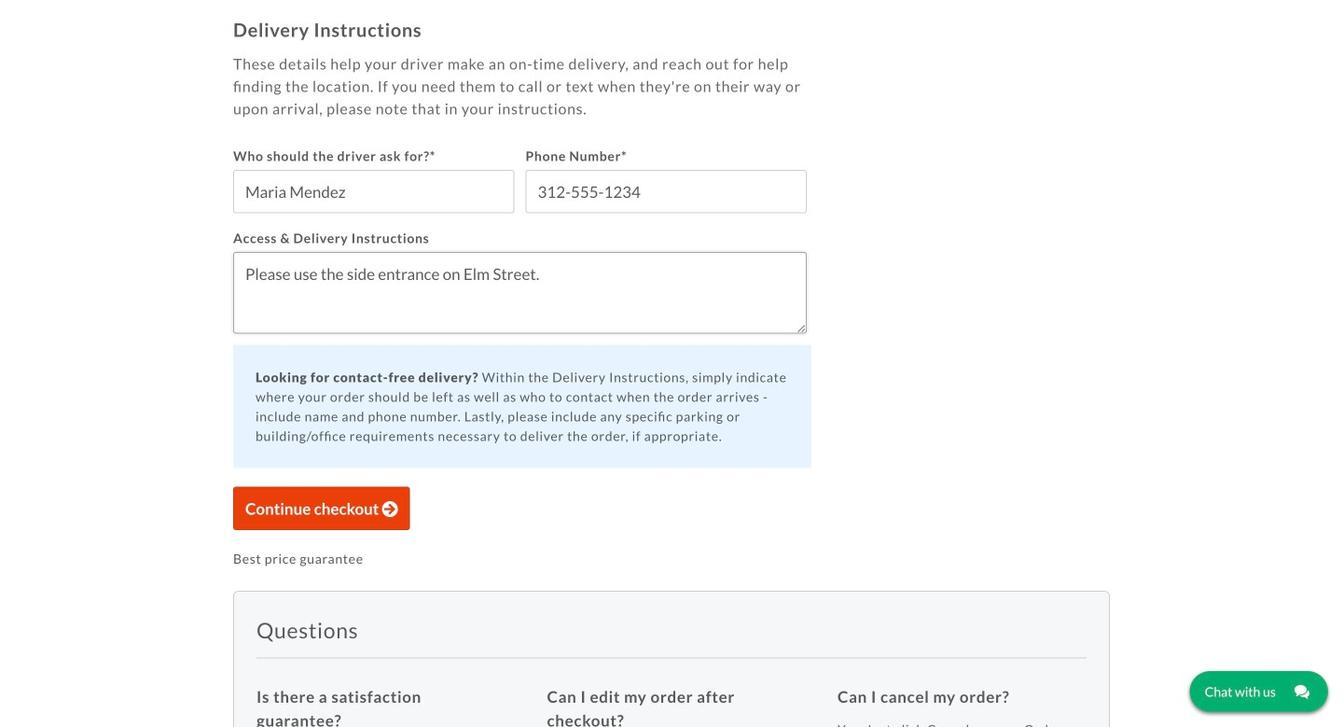 Task type: describe. For each thing, give the bounding box(es) containing it.
e.g. Park in visitor deck, walk to front desk and show ID text field
[[233, 252, 807, 333]]



Task type: locate. For each thing, give the bounding box(es) containing it.
e.g. 555-555-5555 text field
[[526, 170, 807, 213]]

circle arrow right image
[[382, 501, 398, 517]]

e.g. Jane Doe text field
[[233, 170, 515, 213]]



